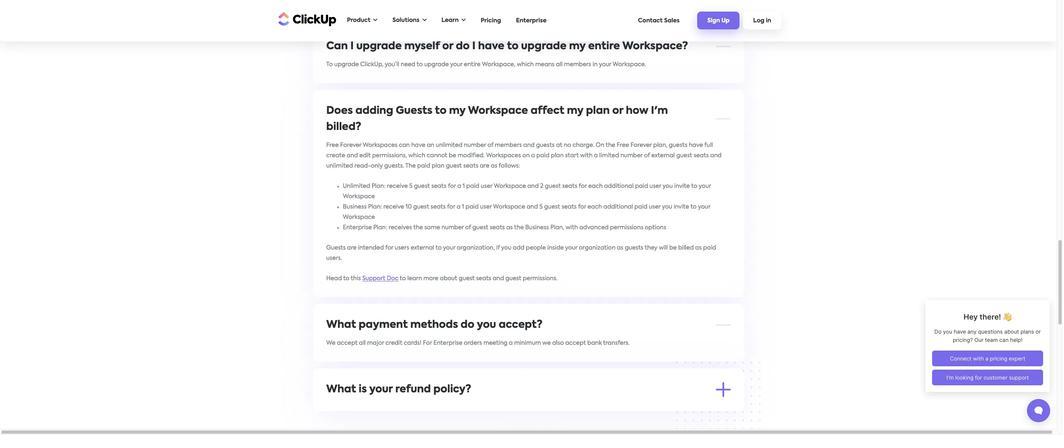 Task type: describe. For each thing, give the bounding box(es) containing it.
invite for business plan: receive 10 guest seats for a 1 paid user workspace and 5 guest seats for each additional paid user you invite to your workspace
[[674, 204, 690, 210]]

clickup,
[[360, 62, 384, 67]]

additional for 5
[[604, 204, 633, 210]]

1 vertical spatial do
[[461, 320, 475, 331]]

1 accept from the left
[[337, 341, 358, 346]]

clickup image
[[276, 11, 336, 27]]

refund.
[[405, 416, 425, 421]]

be inside "free forever workspaces can have an unlimited number of members and guests at no charge. on the free forever plan, guests have full create and edit permissions, which cannot be modified. workspaces on a paid plan start with a limited number of external guest seats and unlimited read-only guests. the paid plan guest seats are as follows:"
[[449, 153, 456, 159]]

the
[[406, 163, 416, 169]]

to inside we have a 100% satisfaction guarantee. if for any reason, you're not satisfied with your purchase, simply let us know within 30 days and we'll be happy to issue you a full refund.
[[355, 416, 361, 421]]

2 free from the left
[[617, 142, 629, 148]]

sign up button
[[698, 12, 740, 29]]

you inside business plan: receive 10 guest seats for a 1 paid user workspace and 5 guest seats for each additional paid user you invite to your workspace
[[662, 204, 673, 210]]

solutions button
[[388, 12, 431, 29]]

1 vertical spatial in
[[593, 62, 598, 67]]

as down permissions
[[617, 245, 624, 251]]

you inside unlimited plan: receive 5 guest seats for a 1 paid user workspace and 2 guest seats for each additional paid user you invite to your workspace
[[663, 183, 673, 189]]

a inside business plan: receive 10 guest seats for a 1 paid user workspace and 5 guest seats for each additional paid user you invite to your workspace
[[457, 204, 461, 210]]

orders
[[464, 341, 482, 346]]

more
[[424, 276, 439, 282]]

sign up
[[708, 18, 730, 24]]

organization,
[[457, 245, 495, 251]]

plan inside the does adding guests to my workspace affect my plan or how i'm billed?
[[586, 106, 610, 116]]

permissions.
[[523, 276, 558, 282]]

means
[[536, 62, 555, 67]]

you'll
[[385, 62, 400, 67]]

2 forever from the left
[[631, 142, 652, 148]]

0 horizontal spatial plan
[[432, 163, 445, 169]]

doc
[[387, 276, 399, 282]]

what for what is your refund policy?
[[326, 385, 356, 395]]

purchase,
[[575, 405, 603, 411]]

only
[[371, 163, 383, 169]]

0 horizontal spatial of
[[465, 225, 471, 231]]

plan: for business
[[368, 204, 382, 210]]

we for what payment methods do you accept?
[[326, 341, 336, 346]]

0 vertical spatial unlimited
[[436, 142, 463, 148]]

enterprise for enterprise plan: receives the same number of guest seats as the business plan, with advanced permissions options
[[343, 225, 372, 231]]

log in link
[[744, 12, 782, 29]]

minimum
[[514, 341, 541, 346]]

to inside guests are intended for users external to your organization, if you add people inside your organization as guests they will be billed as paid users.
[[436, 245, 442, 251]]

unlimited plan: receive 5 guest seats for a 1 paid user workspace and 2 guest seats for each additional paid user you invite to your workspace
[[343, 183, 711, 200]]

you inside we have a 100% satisfaction guarantee. if for any reason, you're not satisfied with your purchase, simply let us know within 30 days and we'll be happy to issue you a full refund.
[[378, 416, 388, 421]]

solutions
[[393, 17, 420, 23]]

and inside we have a 100% satisfaction guarantee. if for any reason, you're not satisfied with your purchase, simply let us know within 30 days and we'll be happy to issue you a full refund.
[[699, 405, 711, 411]]

at
[[556, 142, 563, 148]]

we'll
[[712, 405, 725, 411]]

follows:
[[499, 163, 520, 169]]

free forever workspaces can have an unlimited number of members and guests at no charge. on the free forever plan, guests have full create and edit permissions, which cannot be modified. workspaces on a paid plan start with a limited number of external guest seats and unlimited read-only guests. the paid plan guest seats are as follows:
[[326, 142, 722, 169]]

what payment methods do you accept?
[[326, 320, 543, 331]]

each for 5
[[588, 204, 602, 210]]

each for 2
[[589, 183, 603, 189]]

invite for unlimited plan: receive 5 guest seats for a 1 paid user workspace and 2 guest seats for each additional paid user you invite to your workspace
[[675, 183, 690, 189]]

to inside unlimited plan: receive 5 guest seats for a 1 paid user workspace and 2 guest seats for each additional paid user you invite to your workspace
[[692, 183, 698, 189]]

users
[[395, 245, 409, 251]]

1 horizontal spatial enterprise
[[434, 341, 463, 346]]

product button
[[343, 12, 382, 29]]

2 i from the left
[[472, 41, 476, 52]]

up
[[722, 18, 730, 24]]

additional for 2
[[604, 183, 634, 189]]

what for what payment methods do you accept?
[[326, 320, 356, 331]]

0 horizontal spatial workspaces
[[363, 142, 398, 148]]

have right plan, at the right
[[689, 142, 703, 148]]

head to this support doc to learn more about guest seats and guest permissions.
[[326, 276, 558, 282]]

with for your
[[547, 405, 560, 411]]

pricing
[[481, 18, 501, 23]]

how
[[626, 106, 649, 116]]

bank
[[588, 341, 602, 346]]

us
[[633, 405, 639, 411]]

guarantee.
[[410, 405, 441, 411]]

we have a 100% satisfaction guarantee. if for any reason, you're not satisfied with your purchase, simply let us know within 30 days and we'll be happy to issue you a full refund.
[[326, 405, 725, 421]]

users.
[[326, 256, 342, 261]]

unlimited
[[343, 183, 370, 189]]

1 vertical spatial number
[[621, 153, 643, 159]]

this
[[351, 276, 361, 282]]

user down plan, at the right
[[650, 183, 662, 189]]

an
[[427, 142, 435, 148]]

1 free from the left
[[326, 142, 339, 148]]

0 horizontal spatial entire
[[464, 62, 481, 67]]

contact sales button
[[634, 13, 684, 28]]

create
[[326, 153, 345, 159]]

modified.
[[458, 153, 485, 159]]

your inside unlimited plan: receive 5 guest seats for a 1 paid user workspace and 2 guest seats for each additional paid user you invite to your workspace
[[699, 183, 711, 189]]

methods
[[411, 320, 458, 331]]

2 horizontal spatial of
[[644, 153, 650, 159]]

for inside guests are intended for users external to your organization, if you add people inside your organization as guests they will be billed as paid users.
[[386, 245, 394, 251]]

edit
[[360, 153, 371, 159]]

a inside unlimited plan: receive 5 guest seats for a 1 paid user workspace and 2 guest seats for each additional paid user you invite to your workspace
[[458, 183, 462, 189]]

to inside business plan: receive 10 guest seats for a 1 paid user workspace and 5 guest seats for each additional paid user you invite to your workspace
[[691, 204, 697, 210]]

billed
[[679, 245, 694, 251]]

accept?
[[499, 320, 543, 331]]

to inside the does adding guests to my workspace affect my plan or how i'm billed?
[[435, 106, 447, 116]]

intended
[[358, 245, 384, 251]]

on
[[523, 153, 530, 159]]

i'm
[[651, 106, 668, 116]]

to upgrade clickup, you'll need to upgrade your entire workspace, which means all members in your workspace.
[[326, 62, 647, 67]]

and inside unlimited plan: receive 5 guest seats for a 1 paid user workspace and 2 guest seats for each additional paid user you invite to your workspace
[[528, 183, 539, 189]]

payment
[[359, 320, 408, 331]]

people
[[526, 245, 546, 251]]

log
[[754, 18, 765, 24]]

product
[[347, 17, 371, 23]]

on
[[596, 142, 605, 148]]

same
[[425, 225, 440, 231]]

charge.
[[573, 142, 595, 148]]

inside
[[548, 245, 564, 251]]

limited
[[600, 153, 619, 159]]

billed?
[[326, 122, 362, 132]]

affect
[[531, 106, 565, 116]]

add
[[513, 245, 525, 251]]

1 i from the left
[[351, 41, 354, 52]]

upgrade right to
[[334, 62, 359, 67]]

we for what is your refund policy?
[[326, 405, 336, 411]]

pricing link
[[477, 13, 506, 28]]

which inside "free forever workspaces can have an unlimited number of members and guests at no charge. on the free forever plan, guests have full create and edit permissions, which cannot be modified. workspaces on a paid plan start with a limited number of external guest seats and unlimited read-only guests. the paid plan guest seats are as follows:"
[[409, 153, 426, 159]]

enterprise plan: receives the same number of guest seats as the business plan, with advanced permissions options
[[343, 225, 667, 231]]

adding
[[356, 106, 393, 116]]

0 horizontal spatial all
[[359, 341, 366, 346]]

if
[[443, 405, 447, 411]]

with inside "free forever workspaces can have an unlimited number of members and guests at no charge. on the free forever plan, guests have full create and edit permissions, which cannot be modified. workspaces on a paid plan start with a limited number of external guest seats and unlimited read-only guests. the paid plan guest seats are as follows:"
[[581, 153, 593, 159]]

plan,
[[654, 142, 668, 148]]

guests inside guests are intended for users external to your organization, if you add people inside your organization as guests they will be billed as paid users.
[[326, 245, 346, 251]]

workspace?
[[623, 41, 689, 52]]

within
[[657, 405, 674, 411]]

support doc link
[[362, 276, 399, 282]]

enterprise link
[[512, 13, 551, 28]]

user up options at right bottom
[[649, 204, 661, 210]]

transfers.
[[603, 341, 630, 346]]

1 horizontal spatial which
[[517, 62, 534, 67]]

are inside "free forever workspaces can have an unlimited number of members and guests at no charge. on the free forever plan, guests have full create and edit permissions, which cannot be modified. workspaces on a paid plan start with a limited number of external guest seats and unlimited read-only guests. the paid plan guest seats are as follows:"
[[480, 163, 490, 169]]

full inside "free forever workspaces can have an unlimited number of members and guests at no charge. on the free forever plan, guests have full create and edit permissions, which cannot be modified. workspaces on a paid plan start with a limited number of external guest seats and unlimited read-only guests. the paid plan guest seats are as follows:"
[[705, 142, 713, 148]]

any
[[458, 405, 468, 411]]

advanced
[[580, 225, 609, 231]]

will
[[659, 245, 668, 251]]

reason,
[[470, 405, 490, 411]]

0 vertical spatial number
[[464, 142, 486, 148]]



Task type: locate. For each thing, give the bounding box(es) containing it.
1 horizontal spatial are
[[480, 163, 490, 169]]

entire
[[589, 41, 620, 52], [464, 62, 481, 67]]

sales
[[664, 18, 680, 23]]

which up the
[[409, 153, 426, 159]]

2 vertical spatial number
[[442, 225, 464, 231]]

business down business plan: receive 10 guest seats for a 1 paid user workspace and 5 guest seats for each additional paid user you invite to your workspace
[[526, 225, 549, 231]]

enterprise up intended
[[343, 225, 372, 231]]

0 horizontal spatial with
[[547, 405, 560, 411]]

0 vertical spatial business
[[343, 204, 367, 210]]

paid inside guests are intended for users external to your organization, if you add people inside your organization as guests they will be billed as paid users.
[[704, 245, 717, 251]]

1 horizontal spatial 5
[[540, 204, 543, 210]]

guests are intended for users external to your organization, if you add people inside your organization as guests they will be billed as paid users.
[[326, 245, 717, 261]]

upgrade down myself
[[424, 62, 449, 67]]

each
[[589, 183, 603, 189], [588, 204, 602, 210]]

of down the does adding guests to my workspace affect my plan or how i'm billed?
[[488, 142, 494, 148]]

start
[[565, 153, 579, 159]]

plan: inside unlimited plan: receive 5 guest seats for a 1 paid user workspace and 2 guest seats for each additional paid user you invite to your workspace
[[372, 183, 386, 189]]

1 vertical spatial 1
[[462, 204, 464, 210]]

accept right also
[[566, 341, 586, 346]]

1 vertical spatial enterprise
[[343, 225, 372, 231]]

entire up workspace.
[[589, 41, 620, 52]]

0 vertical spatial what
[[326, 320, 356, 331]]

business inside business plan: receive 10 guest seats for a 1 paid user workspace and 5 guest seats for each additional paid user you invite to your workspace
[[343, 204, 367, 210]]

all left major in the left of the page
[[359, 341, 366, 346]]

forever up edit
[[340, 142, 362, 148]]

as inside "free forever workspaces can have an unlimited number of members and guests at no charge. on the free forever plan, guests have full create and edit permissions, which cannot be modified. workspaces on a paid plan start with a limited number of external guest seats and unlimited read-only guests. the paid plan guest seats are as follows:"
[[491, 163, 498, 169]]

with for advanced
[[566, 225, 578, 231]]

0 vertical spatial receive
[[387, 183, 408, 189]]

each inside business plan: receive 10 guest seats for a 1 paid user workspace and 5 guest seats for each additional paid user you invite to your workspace
[[588, 204, 602, 210]]

for
[[423, 341, 432, 346]]

number up "modified."
[[464, 142, 486, 148]]

1 vertical spatial members
[[495, 142, 522, 148]]

workspaces
[[363, 142, 398, 148], [486, 153, 521, 159]]

0 vertical spatial be
[[449, 153, 456, 159]]

refund
[[396, 385, 431, 395]]

1 horizontal spatial plan
[[551, 153, 564, 159]]

plan: down unlimited
[[368, 204, 382, 210]]

or right myself
[[443, 41, 454, 52]]

guests up users.
[[326, 245, 346, 251]]

plan down at on the right top of page
[[551, 153, 564, 159]]

1 we from the top
[[326, 341, 336, 346]]

0 horizontal spatial or
[[443, 41, 454, 52]]

2 what from the top
[[326, 385, 356, 395]]

1 vertical spatial be
[[670, 245, 677, 251]]

1 vertical spatial all
[[359, 341, 366, 346]]

myself
[[405, 41, 440, 52]]

days
[[684, 405, 698, 411]]

workspace,
[[482, 62, 516, 67]]

each up advanced at bottom
[[588, 204, 602, 210]]

receive for 10
[[384, 204, 404, 210]]

of up organization,
[[465, 225, 471, 231]]

0 vertical spatial full
[[705, 142, 713, 148]]

1 vertical spatial plan
[[551, 153, 564, 159]]

0 horizontal spatial i
[[351, 41, 354, 52]]

as up the add
[[507, 225, 513, 231]]

you
[[663, 183, 673, 189], [662, 204, 673, 210], [501, 245, 512, 251], [477, 320, 496, 331], [378, 416, 388, 421]]

1 vertical spatial 5
[[540, 204, 543, 210]]

1 vertical spatial each
[[588, 204, 602, 210]]

additional up permissions
[[604, 204, 633, 210]]

number right same
[[442, 225, 464, 231]]

0 horizontal spatial are
[[347, 245, 357, 251]]

is
[[359, 385, 367, 395]]

1 horizontal spatial all
[[556, 62, 563, 67]]

5 down the
[[409, 183, 413, 189]]

2 horizontal spatial guests
[[669, 142, 688, 148]]

100%
[[358, 405, 373, 411]]

receive down guests.
[[387, 183, 408, 189]]

are inside guests are intended for users external to your organization, if you add people inside your organization as guests they will be billed as paid users.
[[347, 245, 357, 251]]

if
[[497, 245, 500, 251]]

1 vertical spatial plan:
[[368, 204, 382, 210]]

1 for 10
[[462, 204, 464, 210]]

business down unlimited
[[343, 204, 367, 210]]

be right will
[[670, 245, 677, 251]]

0 horizontal spatial free
[[326, 142, 339, 148]]

enterprise
[[516, 18, 547, 23], [343, 225, 372, 231], [434, 341, 463, 346]]

2 vertical spatial with
[[547, 405, 560, 411]]

are down "modified."
[[480, 163, 490, 169]]

0 vertical spatial each
[[589, 183, 603, 189]]

1 horizontal spatial the
[[514, 225, 524, 231]]

5 down 2
[[540, 204, 543, 210]]

0 horizontal spatial enterprise
[[343, 225, 372, 231]]

each inside unlimited plan: receive 5 guest seats for a 1 paid user workspace and 2 guest seats for each additional paid user you invite to your workspace
[[589, 183, 603, 189]]

full inside we have a 100% satisfaction guarantee. if for any reason, you're not satisfied with your purchase, simply let us know within 30 days and we'll be happy to issue you a full refund.
[[395, 416, 403, 421]]

1 horizontal spatial forever
[[631, 142, 652, 148]]

1 vertical spatial or
[[613, 106, 624, 116]]

or left the how
[[613, 106, 624, 116]]

0 horizontal spatial business
[[343, 204, 367, 210]]

1 vertical spatial guests
[[326, 245, 346, 251]]

1 horizontal spatial of
[[488, 142, 494, 148]]

the
[[606, 142, 616, 148], [414, 225, 423, 231], [514, 225, 524, 231]]

0 vertical spatial members
[[564, 62, 592, 67]]

the left same
[[414, 225, 423, 231]]

the inside "free forever workspaces can have an unlimited number of members and guests at no charge. on the free forever plan, guests have full create and edit permissions, which cannot be modified. workspaces on a paid plan start with a limited number of external guest seats and unlimited read-only guests. the paid plan guest seats are as follows:"
[[606, 142, 616, 148]]

guests left at on the right top of page
[[536, 142, 555, 148]]

in left workspace.
[[593, 62, 598, 67]]

learn button
[[438, 12, 470, 29]]

in right log
[[766, 18, 772, 24]]

no
[[564, 142, 571, 148]]

seats
[[694, 153, 709, 159], [464, 163, 479, 169], [432, 183, 447, 189], [563, 183, 578, 189], [431, 204, 446, 210], [562, 204, 577, 210], [490, 225, 505, 231], [476, 276, 492, 282]]

2 vertical spatial plan
[[432, 163, 445, 169]]

guests.
[[384, 163, 404, 169]]

0 vertical spatial do
[[456, 41, 470, 52]]

guests up can
[[396, 106, 433, 116]]

and inside business plan: receive 10 guest seats for a 1 paid user workspace and 5 guest seats for each additional paid user you invite to your workspace
[[527, 204, 538, 210]]

have inside we have a 100% satisfaction guarantee. if for any reason, you're not satisfied with your purchase, simply let us know within 30 days and we'll be happy to issue you a full refund.
[[337, 405, 351, 411]]

plan: inside business plan: receive 10 guest seats for a 1 paid user workspace and 5 guest seats for each additional paid user you invite to your workspace
[[368, 204, 382, 210]]

0 horizontal spatial the
[[414, 225, 423, 231]]

the down business plan: receive 10 guest seats for a 1 paid user workspace and 5 guest seats for each additional paid user you invite to your workspace
[[514, 225, 524, 231]]

satisfied
[[522, 405, 546, 411]]

in
[[766, 18, 772, 24], [593, 62, 598, 67]]

upgrade up the means
[[521, 41, 567, 52]]

the right on at the right top of the page
[[606, 142, 616, 148]]

about
[[440, 276, 458, 282]]

with right the "satisfied"
[[547, 405, 560, 411]]

members up follows:
[[495, 142, 522, 148]]

have up happy
[[337, 405, 351, 411]]

0 vertical spatial plan
[[586, 106, 610, 116]]

all
[[556, 62, 563, 67], [359, 341, 366, 346]]

we inside we have a 100% satisfaction guarantee. if for any reason, you're not satisfied with your purchase, simply let us know within 30 days and we'll be happy to issue you a full refund.
[[326, 405, 336, 411]]

unlimited
[[436, 142, 463, 148], [326, 163, 353, 169]]

as left follows:
[[491, 163, 498, 169]]

0 horizontal spatial be
[[326, 416, 334, 421]]

1 horizontal spatial workspaces
[[486, 153, 521, 159]]

0 vertical spatial enterprise
[[516, 18, 547, 23]]

1 horizontal spatial be
[[449, 153, 456, 159]]

free up "create"
[[326, 142, 339, 148]]

are left intended
[[347, 245, 357, 251]]

1 horizontal spatial members
[[564, 62, 592, 67]]

1 vertical spatial entire
[[464, 62, 481, 67]]

do down learn dropdown button
[[456, 41, 470, 52]]

plan
[[586, 106, 610, 116], [551, 153, 564, 159], [432, 163, 445, 169]]

0 vertical spatial are
[[480, 163, 490, 169]]

or inside the does adding guests to my workspace affect my plan or how i'm billed?
[[613, 106, 624, 116]]

0 vertical spatial plan:
[[372, 183, 386, 189]]

0 vertical spatial external
[[652, 153, 675, 159]]

receive inside business plan: receive 10 guest seats for a 1 paid user workspace and 5 guest seats for each additional paid user you invite to your workspace
[[384, 204, 404, 210]]

additional down limited
[[604, 183, 634, 189]]

not
[[511, 405, 520, 411]]

external inside "free forever workspaces can have an unlimited number of members and guests at no charge. on the free forever plan, guests have full create and edit permissions, which cannot be modified. workspaces on a paid plan start with a limited number of external guest seats and unlimited read-only guests. the paid plan guest seats are as follows:"
[[652, 153, 675, 159]]

1 horizontal spatial full
[[705, 142, 713, 148]]

2 horizontal spatial the
[[606, 142, 616, 148]]

invite inside business plan: receive 10 guest seats for a 1 paid user workspace and 5 guest seats for each additional paid user you invite to your workspace
[[674, 204, 690, 210]]

and
[[524, 142, 535, 148], [347, 153, 358, 159], [711, 153, 722, 159], [528, 183, 539, 189], [527, 204, 538, 210], [493, 276, 504, 282], [699, 405, 711, 411]]

accept left major in the left of the page
[[337, 341, 358, 346]]

happy
[[335, 416, 354, 421]]

with down charge.
[[581, 153, 593, 159]]

as
[[491, 163, 498, 169], [507, 225, 513, 231], [617, 245, 624, 251], [696, 245, 702, 251]]

be left happy
[[326, 416, 334, 421]]

guests left they
[[625, 245, 644, 251]]

0 vertical spatial guests
[[396, 106, 433, 116]]

2 horizontal spatial enterprise
[[516, 18, 547, 23]]

1 horizontal spatial free
[[617, 142, 629, 148]]

you're
[[492, 405, 509, 411]]

0 vertical spatial additional
[[604, 183, 634, 189]]

30
[[676, 405, 683, 411]]

receive for 5
[[387, 183, 408, 189]]

upgrade up clickup,
[[357, 41, 402, 52]]

0 horizontal spatial 5
[[409, 183, 413, 189]]

permissions,
[[372, 153, 407, 159]]

additional inside unlimited plan: receive 5 guest seats for a 1 paid user workspace and 2 guest seats for each additional paid user you invite to your workspace
[[604, 183, 634, 189]]

have left an at the top
[[412, 142, 426, 148]]

0 vertical spatial entire
[[589, 41, 620, 52]]

be right cannot
[[449, 153, 456, 159]]

external down plan, at the right
[[652, 153, 675, 159]]

a
[[531, 153, 535, 159], [594, 153, 598, 159], [458, 183, 462, 189], [457, 204, 461, 210], [509, 341, 513, 346], [353, 405, 357, 411], [389, 416, 393, 421]]

i up to upgrade clickup, you'll need to upgrade your entire workspace, which means all members in your workspace.
[[472, 41, 476, 52]]

business
[[343, 204, 367, 210], [526, 225, 549, 231]]

guests inside guests are intended for users external to your organization, if you add people inside your organization as guests they will be billed as paid users.
[[625, 245, 644, 251]]

i
[[351, 41, 354, 52], [472, 41, 476, 52]]

learn
[[408, 276, 422, 282]]

enterprise for enterprise
[[516, 18, 547, 23]]

workspaces up permissions,
[[363, 142, 398, 148]]

with right plan,
[[566, 225, 578, 231]]

plan up on at the right top of the page
[[586, 106, 610, 116]]

all right the means
[[556, 62, 563, 67]]

user up enterprise plan: receives the same number of guest seats as the business plan, with advanced permissions options
[[480, 204, 492, 210]]

guests
[[536, 142, 555, 148], [669, 142, 688, 148], [625, 245, 644, 251]]

credit
[[386, 341, 403, 346]]

0 horizontal spatial members
[[495, 142, 522, 148]]

1 vertical spatial with
[[566, 225, 578, 231]]

receives
[[389, 225, 412, 231]]

workspace inside the does adding guests to my workspace affect my plan or how i'm billed?
[[468, 106, 528, 116]]

my
[[569, 41, 586, 52], [449, 106, 466, 116], [567, 106, 584, 116]]

1 what from the top
[[326, 320, 356, 331]]

additional inside business plan: receive 10 guest seats for a 1 paid user workspace and 5 guest seats for each additional paid user you invite to your workspace
[[604, 204, 633, 210]]

of right limited
[[644, 153, 650, 159]]

1 horizontal spatial or
[[613, 106, 624, 116]]

0 horizontal spatial guests
[[326, 245, 346, 251]]

0 horizontal spatial guests
[[536, 142, 555, 148]]

unlimited up cannot
[[436, 142, 463, 148]]

can
[[326, 41, 348, 52]]

0 vertical spatial in
[[766, 18, 772, 24]]

1 horizontal spatial unlimited
[[436, 142, 463, 148]]

1 vertical spatial invite
[[674, 204, 690, 210]]

external inside guests are intended for users external to your organization, if you add people inside your organization as guests they will be billed as paid users.
[[411, 245, 434, 251]]

number right limited
[[621, 153, 643, 159]]

can
[[399, 142, 410, 148]]

invite
[[675, 183, 690, 189], [674, 204, 690, 210]]

0 vertical spatial invite
[[675, 183, 690, 189]]

permissions
[[610, 225, 644, 231]]

simply
[[604, 405, 623, 411]]

satisfaction
[[375, 405, 408, 411]]

1 vertical spatial business
[[526, 225, 549, 231]]

plan: for enterprise
[[374, 225, 387, 231]]

1 forever from the left
[[340, 142, 362, 148]]

have up to upgrade clickup, you'll need to upgrade your entire workspace, which means all members in your workspace.
[[478, 41, 505, 52]]

plan: down only
[[372, 183, 386, 189]]

0 vertical spatial or
[[443, 41, 454, 52]]

2 vertical spatial be
[[326, 416, 334, 421]]

each down limited
[[589, 183, 603, 189]]

1 vertical spatial receive
[[384, 204, 404, 210]]

1 vertical spatial full
[[395, 416, 403, 421]]

members inside "free forever workspaces can have an unlimited number of members and guests at no charge. on the free forever plan, guests have full create and edit permissions, which cannot be modified. workspaces on a paid plan start with a limited number of external guest seats and unlimited read-only guests. the paid plan guest seats are as follows:"
[[495, 142, 522, 148]]

1 vertical spatial external
[[411, 245, 434, 251]]

1 horizontal spatial in
[[766, 18, 772, 24]]

0 horizontal spatial external
[[411, 245, 434, 251]]

0 vertical spatial with
[[581, 153, 593, 159]]

2 horizontal spatial plan
[[586, 106, 610, 116]]

1 vertical spatial we
[[326, 405, 336, 411]]

1 vertical spatial workspaces
[[486, 153, 521, 159]]

major
[[367, 341, 384, 346]]

5 inside business plan: receive 10 guest seats for a 1 paid user workspace and 5 guest seats for each additional paid user you invite to your workspace
[[540, 204, 543, 210]]

1 inside business plan: receive 10 guest seats for a 1 paid user workspace and 5 guest seats for each additional paid user you invite to your workspace
[[462, 204, 464, 210]]

support
[[362, 276, 386, 282]]

to
[[326, 62, 333, 67]]

external right users
[[411, 245, 434, 251]]

0 horizontal spatial accept
[[337, 341, 358, 346]]

we
[[543, 341, 551, 346]]

1 inside unlimited plan: receive 5 guest seats for a 1 paid user workspace and 2 guest seats for each additional paid user you invite to your workspace
[[463, 183, 465, 189]]

receive left 10
[[384, 204, 404, 210]]

0 vertical spatial we
[[326, 341, 336, 346]]

0 horizontal spatial unlimited
[[326, 163, 353, 169]]

does adding guests to my workspace affect my plan or how i'm billed?
[[326, 106, 668, 132]]

plan: left receives in the left bottom of the page
[[374, 225, 387, 231]]

0 vertical spatial all
[[556, 62, 563, 67]]

sign
[[708, 18, 720, 24]]

entire left the workspace,
[[464, 62, 481, 67]]

5 inside unlimited plan: receive 5 guest seats for a 1 paid user workspace and 2 guest seats for each additional paid user you invite to your workspace
[[409, 183, 413, 189]]

your inside we have a 100% satisfaction guarantee. if for any reason, you're not satisfied with your purchase, simply let us know within 30 days and we'll be happy to issue you a full refund.
[[561, 405, 573, 411]]

0 horizontal spatial full
[[395, 416, 403, 421]]

be inside we have a 100% satisfaction guarantee. if for any reason, you're not satisfied with your purchase, simply let us know within 30 days and we'll be happy to issue you a full refund.
[[326, 416, 334, 421]]

1 vertical spatial additional
[[604, 204, 633, 210]]

unlimited down "create"
[[326, 163, 353, 169]]

guests right plan, at the right
[[669, 142, 688, 148]]

enterprise inside enterprise 'link'
[[516, 18, 547, 23]]

policy?
[[434, 385, 472, 395]]

enterprise up can i upgrade myself or do i have to upgrade my entire workspace?
[[516, 18, 547, 23]]

1
[[463, 183, 465, 189], [462, 204, 464, 210]]

2 accept from the left
[[566, 341, 586, 346]]

user down "modified."
[[481, 183, 493, 189]]

2 horizontal spatial with
[[581, 153, 593, 159]]

2 we from the top
[[326, 405, 336, 411]]

with inside we have a 100% satisfaction guarantee. if for any reason, you're not satisfied with your purchase, simply let us know within 30 days and we'll be happy to issue you a full refund.
[[547, 405, 560, 411]]

0 vertical spatial 1
[[463, 183, 465, 189]]

does
[[326, 106, 353, 116]]

0 vertical spatial which
[[517, 62, 534, 67]]

invite inside unlimited plan: receive 5 guest seats for a 1 paid user workspace and 2 guest seats for each additional paid user you invite to your workspace
[[675, 183, 690, 189]]

members right the means
[[564, 62, 592, 67]]

workspaces up follows:
[[486, 153, 521, 159]]

organization
[[579, 245, 616, 251]]

10
[[406, 204, 412, 210]]

free up limited
[[617, 142, 629, 148]]

forever left plan, at the right
[[631, 142, 652, 148]]

plan down cannot
[[432, 163, 445, 169]]

1 horizontal spatial guests
[[625, 245, 644, 251]]

workspace.
[[613, 62, 647, 67]]

for inside we have a 100% satisfaction guarantee. if for any reason, you're not satisfied with your purchase, simply let us know within 30 days and we'll be happy to issue you a full refund.
[[448, 405, 456, 411]]

plan: for unlimited
[[372, 183, 386, 189]]

you inside guests are intended for users external to your organization, if you add people inside your organization as guests they will be billed as paid users.
[[501, 245, 512, 251]]

have
[[478, 41, 505, 52], [412, 142, 426, 148], [689, 142, 703, 148], [337, 405, 351, 411]]

which left the means
[[517, 62, 534, 67]]

do up orders
[[461, 320, 475, 331]]

guests inside the does adding guests to my workspace affect my plan or how i'm billed?
[[396, 106, 433, 116]]

guest
[[677, 153, 693, 159], [446, 163, 462, 169], [414, 183, 430, 189], [545, 183, 561, 189], [413, 204, 429, 210], [544, 204, 560, 210], [473, 225, 489, 231], [459, 276, 475, 282], [506, 276, 522, 282]]

0 vertical spatial of
[[488, 142, 494, 148]]

they
[[645, 245, 658, 251]]

do
[[456, 41, 470, 52], [461, 320, 475, 331]]

i right can
[[351, 41, 354, 52]]

plan:
[[372, 183, 386, 189], [368, 204, 382, 210], [374, 225, 387, 231]]

1 horizontal spatial business
[[526, 225, 549, 231]]

we accept all major credit cards! for enterprise orders meeting a minimum we also accept bank transfers.
[[326, 341, 630, 346]]

2
[[540, 183, 544, 189]]

number
[[464, 142, 486, 148], [621, 153, 643, 159], [442, 225, 464, 231]]

need
[[401, 62, 416, 67]]

plan,
[[551, 225, 565, 231]]

your inside business plan: receive 10 guest seats for a 1 paid user workspace and 5 guest seats for each additional paid user you invite to your workspace
[[698, 204, 711, 210]]

1 for 5
[[463, 183, 465, 189]]

be inside guests are intended for users external to your organization, if you add people inside your organization as guests they will be billed as paid users.
[[670, 245, 677, 251]]

read-
[[355, 163, 371, 169]]

1 vertical spatial of
[[644, 153, 650, 159]]

as right billed
[[696, 245, 702, 251]]

0 vertical spatial workspaces
[[363, 142, 398, 148]]

enterprise right for
[[434, 341, 463, 346]]

0 horizontal spatial forever
[[340, 142, 362, 148]]

receive inside unlimited plan: receive 5 guest seats for a 1 paid user workspace and 2 guest seats for each additional paid user you invite to your workspace
[[387, 183, 408, 189]]



Task type: vqa. For each thing, say whether or not it's contained in the screenshot.
Format any message with rich editing.
no



